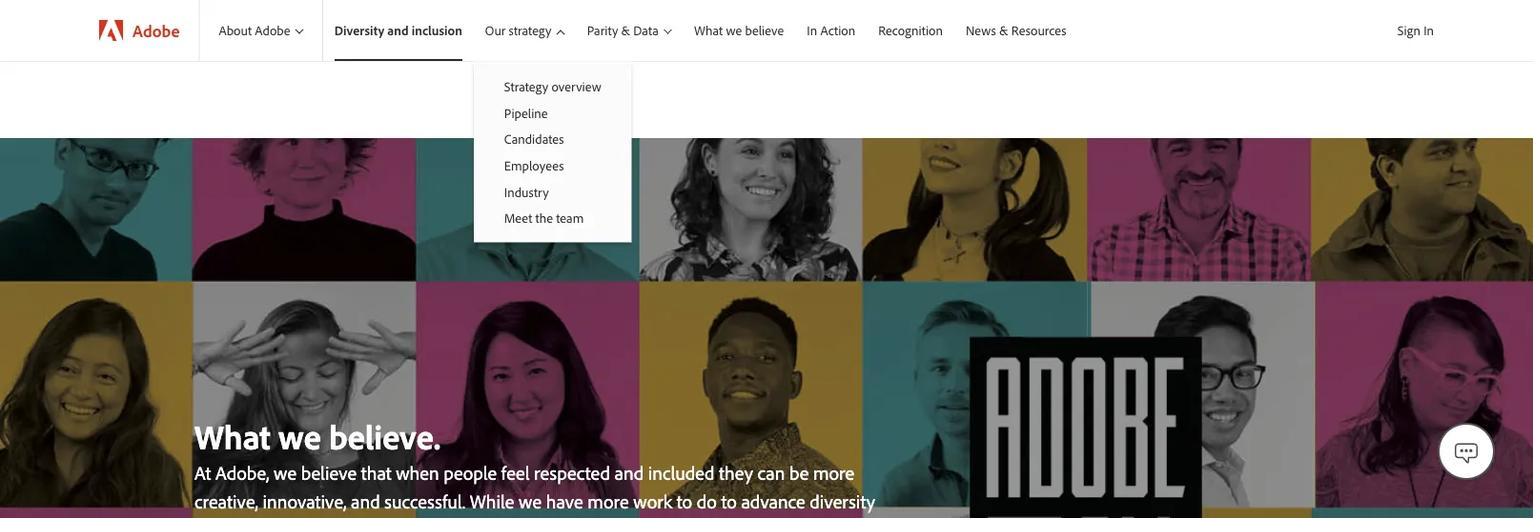 Task type: locate. For each thing, give the bounding box(es) containing it.
strategy
[[509, 22, 552, 39]]

adobe inside popup button
[[255, 22, 290, 39]]

recognition
[[878, 22, 943, 39]]

what
[[694, 22, 723, 39], [195, 415, 271, 458]]

believe left in action at right
[[745, 22, 784, 39]]

in
[[1424, 22, 1434, 39], [807, 22, 817, 39]]

1 & from the left
[[621, 22, 630, 39]]

respected
[[534, 461, 610, 485]]

what we believe
[[694, 22, 784, 39]]

about adobe button
[[200, 0, 322, 61]]

2 & from the left
[[1000, 22, 1009, 39]]

to down successful.
[[425, 518, 440, 519]]

1 in from the left
[[1424, 22, 1434, 39]]

adobe right about
[[255, 22, 290, 39]]

1 horizontal spatial believe
[[745, 22, 784, 39]]

0 horizontal spatial &
[[621, 22, 630, 39]]

our strategy button
[[474, 0, 576, 61]]

what we believe link
[[683, 0, 796, 61]]

& left the data
[[621, 22, 630, 39]]

0 horizontal spatial to
[[425, 518, 440, 519]]

to left the do
[[677, 490, 692, 514]]

0 horizontal spatial more
[[588, 490, 629, 514]]

0 vertical spatial believe
[[745, 22, 784, 39]]

resources
[[1012, 22, 1067, 39]]

our strategy
[[485, 22, 552, 39]]

and
[[388, 22, 409, 39], [615, 461, 644, 485], [351, 490, 380, 514], [195, 518, 224, 519], [600, 518, 629, 519]]

pipeline link
[[474, 100, 632, 126]]

about adobe
[[219, 22, 290, 39]]

1 vertical spatial more
[[588, 490, 629, 514]]

believe
[[745, 22, 784, 39], [301, 461, 357, 485]]

0 horizontal spatial believe
[[301, 461, 357, 485]]

1 horizontal spatial what
[[694, 22, 723, 39]]

0 horizontal spatial adobe
[[133, 20, 180, 41]]

what inside what we believe. at adobe, we believe that when people feel respected and included they can be more creative, innovative, and successful. while we have more work to do to advance diversity and inclusion, we're investing to move our company and industry forward.
[[195, 415, 271, 458]]

more up diversity
[[813, 461, 855, 485]]

be
[[790, 461, 809, 485]]

news
[[966, 22, 996, 39]]

sign in
[[1398, 22, 1434, 39]]

to
[[677, 490, 692, 514], [721, 490, 737, 514], [425, 518, 440, 519]]

do
[[697, 490, 717, 514]]

&
[[621, 22, 630, 39], [1000, 22, 1009, 39]]

& for news
[[1000, 22, 1009, 39]]

inclusion,
[[228, 518, 301, 519]]

parity & data
[[587, 22, 659, 39]]

0 horizontal spatial what
[[195, 415, 271, 458]]

believe inside what we believe link
[[745, 22, 784, 39]]

our
[[493, 518, 519, 519]]

employees
[[504, 157, 564, 174]]

1 horizontal spatial in
[[1424, 22, 1434, 39]]

strategy overview link
[[474, 73, 632, 100]]

adobe left about
[[133, 20, 180, 41]]

about
[[219, 22, 252, 39]]

1 vertical spatial believe
[[301, 461, 357, 485]]

more right have
[[588, 490, 629, 514]]

sign in button
[[1394, 14, 1438, 47]]

meet
[[504, 210, 532, 226]]

news & resources link
[[955, 0, 1078, 61]]

believe.
[[329, 415, 441, 458]]

1 horizontal spatial &
[[1000, 22, 1009, 39]]

successful.
[[385, 490, 466, 514]]

people
[[444, 461, 497, 485]]

group
[[474, 61, 632, 243]]

1 horizontal spatial adobe
[[255, 22, 290, 39]]

0 vertical spatial what
[[694, 22, 723, 39]]

what right the data
[[694, 22, 723, 39]]

investing
[[351, 518, 420, 519]]

industry link
[[474, 179, 632, 205]]

0 horizontal spatial in
[[807, 22, 817, 39]]

creative,
[[195, 490, 258, 514]]

advance
[[741, 490, 806, 514]]

data
[[633, 22, 659, 39]]

we
[[726, 22, 742, 39], [278, 415, 321, 458], [274, 461, 297, 485], [519, 490, 542, 514]]

1 vertical spatial what
[[195, 415, 271, 458]]

adobe link
[[80, 0, 199, 61]]

what up adobe,
[[195, 415, 271, 458]]

1 horizontal spatial more
[[813, 461, 855, 485]]

more
[[813, 461, 855, 485], [588, 490, 629, 514]]

sign
[[1398, 22, 1421, 39]]

& right news
[[1000, 22, 1009, 39]]

in left action
[[807, 22, 817, 39]]

what for believe.
[[195, 415, 271, 458]]

in right sign
[[1424, 22, 1434, 39]]

believe up innovative,
[[301, 461, 357, 485]]

and right diversity
[[388, 22, 409, 39]]

while
[[470, 490, 514, 514]]

& inside dropdown button
[[621, 22, 630, 39]]

to up forward.
[[721, 490, 737, 514]]

adobe
[[133, 20, 180, 41], [255, 22, 290, 39]]

overview
[[552, 78, 602, 95]]



Task type: vqa. For each thing, say whether or not it's contained in the screenshot.
for
no



Task type: describe. For each thing, give the bounding box(es) containing it.
in action link
[[796, 0, 867, 61]]

inclusion
[[412, 22, 462, 39]]

recognition link
[[867, 0, 955, 61]]

pipeline
[[504, 105, 548, 121]]

candidates link
[[474, 126, 632, 152]]

0 vertical spatial more
[[813, 461, 855, 485]]

what we believe. at adobe, we believe that when people feel respected and included they can be more creative, innovative, and successful. while we have more work to do to advance diversity and inclusion, we're investing to move our company and industry forward.
[[195, 415, 875, 519]]

included
[[648, 461, 715, 485]]

our
[[485, 22, 506, 39]]

parity & data button
[[576, 0, 683, 61]]

diversity
[[335, 22, 384, 39]]

diversity and inclusion link
[[323, 0, 474, 61]]

2 in from the left
[[807, 22, 817, 39]]

work
[[633, 490, 672, 514]]

parity
[[587, 22, 618, 39]]

and up work at the bottom left
[[615, 461, 644, 485]]

strategy
[[504, 78, 548, 95]]

& for parity
[[621, 22, 630, 39]]

in action
[[807, 22, 856, 39]]

diversity and inclusion
[[335, 22, 462, 39]]

and up investing
[[351, 490, 380, 514]]

company
[[524, 518, 596, 519]]

move
[[445, 518, 489, 519]]

we're
[[305, 518, 346, 519]]

diversity
[[810, 490, 875, 514]]

2 horizontal spatial to
[[721, 490, 737, 514]]

feel
[[501, 461, 530, 485]]

when
[[396, 461, 439, 485]]

innovative,
[[263, 490, 347, 514]]

news & resources
[[966, 22, 1067, 39]]

at
[[195, 461, 211, 485]]

1 horizontal spatial to
[[677, 490, 692, 514]]

forward.
[[702, 518, 766, 519]]

in inside button
[[1424, 22, 1434, 39]]

adobe,
[[215, 461, 269, 485]]

that
[[361, 461, 392, 485]]

the
[[535, 210, 553, 226]]

industry
[[634, 518, 697, 519]]

meet the team
[[504, 210, 584, 226]]

what for believe
[[694, 22, 723, 39]]

and left industry
[[600, 518, 629, 519]]

strategy overview
[[504, 78, 602, 95]]

employees link
[[474, 152, 632, 179]]

action
[[821, 22, 856, 39]]

can
[[758, 461, 785, 485]]

they
[[719, 461, 753, 485]]

have
[[546, 490, 583, 514]]

meet the team link
[[474, 205, 632, 231]]

group containing strategy overview
[[474, 61, 632, 243]]

and down the creative,
[[195, 518, 224, 519]]

believe inside what we believe. at adobe, we believe that when people feel respected and included they can be more creative, innovative, and successful. while we have more work to do to advance diversity and inclusion, we're investing to move our company and industry forward.
[[301, 461, 357, 485]]

team
[[556, 210, 584, 226]]

industry
[[504, 183, 549, 200]]

candidates
[[504, 131, 564, 148]]



